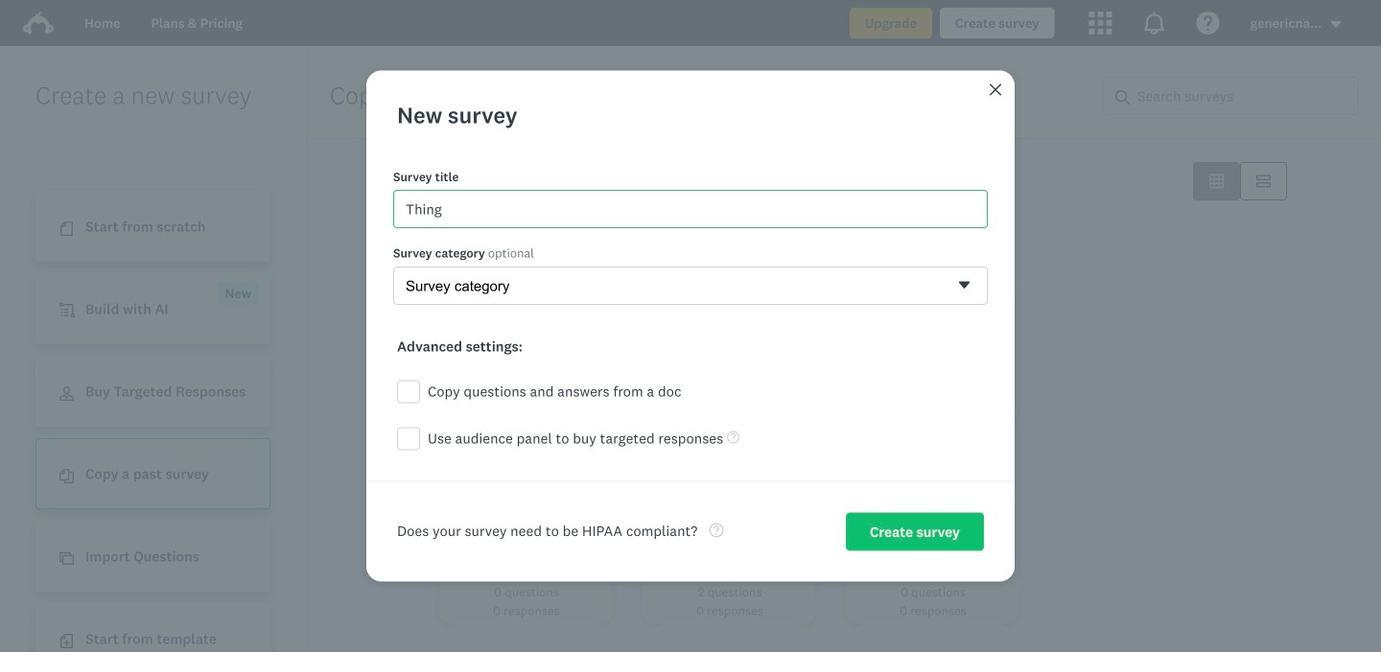 Task type: describe. For each thing, give the bounding box(es) containing it.
0 horizontal spatial starfilled image
[[586, 299, 601, 314]]

Survey name field
[[393, 190, 988, 228]]

help image
[[728, 431, 740, 444]]

2 brand logo image from the top
[[23, 12, 54, 35]]

document image
[[59, 222, 74, 236]]

user image
[[59, 387, 74, 401]]

1 horizontal spatial starfilled image
[[790, 299, 804, 314]]

2 horizontal spatial starfilled image
[[993, 502, 1008, 516]]

notification center icon image
[[1144, 12, 1167, 35]]

Search surveys field
[[1130, 78, 1358, 114]]

documentplus image
[[59, 635, 74, 649]]



Task type: locate. For each thing, give the bounding box(es) containing it.
documentclone image
[[59, 469, 74, 484]]

starfilled image
[[586, 299, 601, 314], [790, 299, 804, 314], [993, 502, 1008, 516]]

dropdown arrow icon image
[[1330, 18, 1343, 31], [1332, 21, 1342, 28]]

close image
[[990, 84, 1002, 95]]

products icon image
[[1090, 12, 1113, 35], [1090, 12, 1113, 35]]

help image
[[709, 523, 724, 538]]

search image
[[1116, 90, 1130, 104]]

brand logo image
[[23, 8, 54, 38], [23, 12, 54, 35]]

starfilled image
[[559, 174, 574, 189]]

grid image
[[1210, 174, 1224, 189]]

textboxmultiple image
[[1257, 174, 1271, 189]]

dialog
[[367, 71, 1015, 582]]

close image
[[988, 82, 1004, 97]]

clone image
[[59, 552, 74, 566]]

1 brand logo image from the top
[[23, 8, 54, 38]]

help icon image
[[1197, 12, 1220, 35]]



Task type: vqa. For each thing, say whether or not it's contained in the screenshot.
the leftmost Products Icon
no



